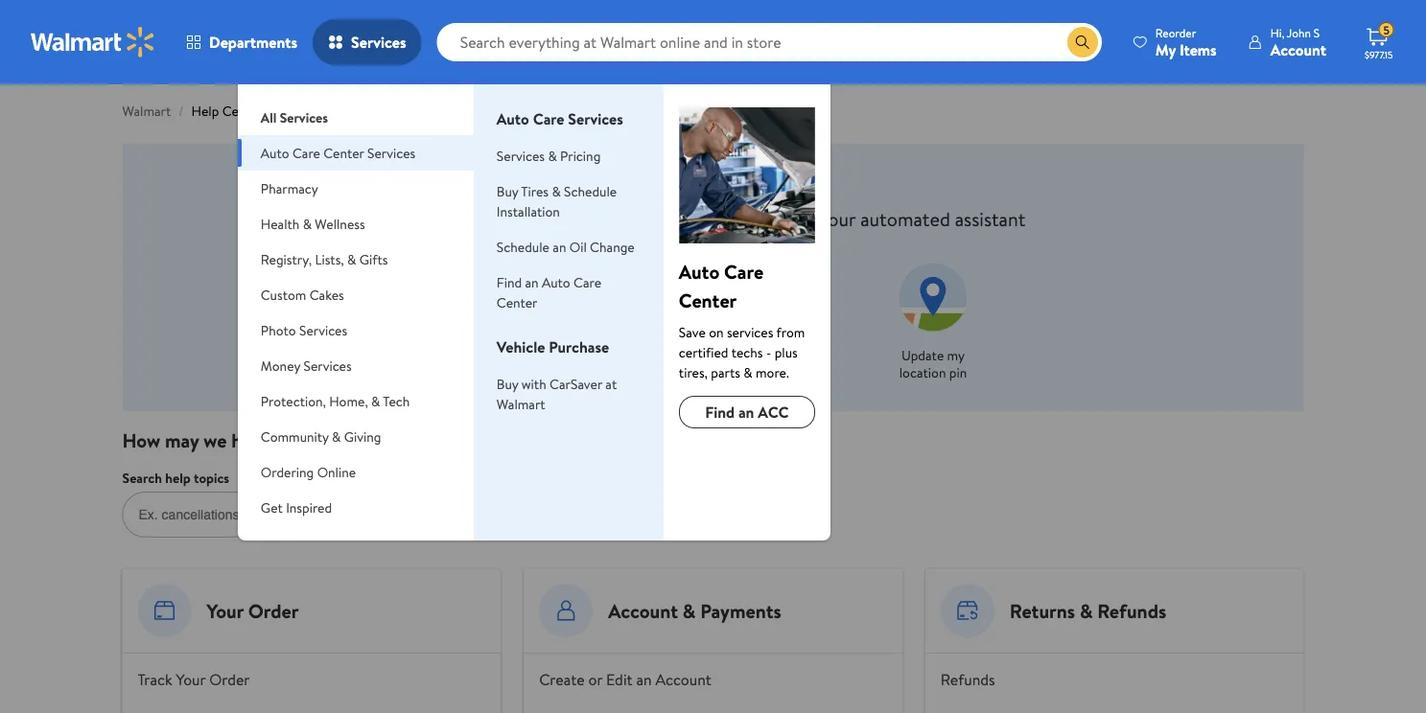 Task type: vqa. For each thing, say whether or not it's contained in the screenshot.
Mac
no



Task type: describe. For each thing, give the bounding box(es) containing it.
missing
[[765, 363, 808, 382]]

my order is missing link
[[736, 248, 837, 385]]

find for find an auto care center
[[497, 273, 522, 292]]

services up all services link
[[351, 32, 406, 53]]

Ex. cancellations, where's my order? search field
[[122, 492, 607, 538]]

hi, john s account
[[1271, 24, 1327, 60]]

more.
[[756, 363, 789, 382]]

an for oil
[[553, 237, 566, 256]]

payments
[[700, 598, 782, 625]]

john for hi,
[[1287, 24, 1311, 41]]

ordering online
[[261, 463, 356, 482]]

online
[[317, 463, 356, 482]]

auto care center save on services from certified techs - plus tires, parts & more.
[[679, 258, 805, 382]]

oil
[[570, 237, 587, 256]]

buy with carsaver at walmart
[[497, 375, 617, 413]]

my inside my order is missing
[[754, 346, 772, 365]]

1 vertical spatial schedule
[[497, 237, 550, 256]]

returns
[[1010, 598, 1076, 625]]

refunds link
[[941, 670, 995, 691]]

registry, lists, & gifts
[[261, 250, 388, 269]]

pin
[[950, 363, 967, 382]]

track my order
[[597, 346, 683, 365]]

update
[[902, 346, 944, 365]]

giving
[[344, 427, 381, 446]]

order for track my order
[[651, 346, 683, 365]]

photo
[[261, 321, 296, 340]]

update my location pin link
[[883, 248, 984, 385]]

location
[[900, 363, 946, 382]]

auto care center services
[[261, 143, 416, 162]]

tech
[[383, 392, 410, 411]]

help inside the "hi john s, choose a help topic, get quick answers or chat with our automated assistant"
[[482, 205, 518, 232]]

plus
[[775, 343, 798, 362]]

auto for auto care center services
[[261, 143, 289, 162]]

services right all at the top left of page
[[280, 108, 328, 127]]

1 horizontal spatial edit
[[606, 670, 633, 691]]

wellness
[[315, 214, 365, 233]]

0 horizontal spatial or
[[589, 670, 603, 691]]

custom
[[261, 285, 306, 304]]

my for edit
[[480, 346, 497, 365]]

help
[[191, 102, 219, 120]]

& inside buy tires & schedule installation
[[552, 182, 561, 200]]

auto inside the find an auto care center
[[542, 273, 570, 292]]

all
[[261, 108, 277, 127]]

registry, lists, & gifts button
[[238, 242, 474, 277]]

get inspired
[[261, 498, 332, 517]]

services
[[727, 323, 774, 342]]

installation
[[497, 202, 560, 221]]

all services
[[261, 108, 328, 127]]

answers
[[655, 205, 720, 232]]

1 vertical spatial order
[[209, 670, 250, 691]]

hi
[[661, 172, 684, 204]]

parts
[[711, 363, 741, 382]]

track your order
[[138, 670, 250, 691]]

purchase
[[549, 337, 609, 358]]

acc
[[758, 402, 789, 423]]

with inside buy with carsaver at walmart
[[522, 375, 547, 393]]

may
[[165, 427, 199, 454]]

reorder
[[1156, 24, 1197, 41]]

chat
[[747, 205, 784, 232]]

change
[[590, 237, 635, 256]]

& left payments
[[683, 598, 696, 625]]

how may we help you?
[[122, 427, 312, 454]]

photo services button
[[238, 313, 474, 348]]

1 horizontal spatial your
[[207, 598, 244, 625]]

get
[[574, 205, 602, 232]]

vehicle purchase
[[497, 337, 609, 358]]

center right help
[[222, 102, 263, 120]]

services button
[[313, 19, 422, 65]]

pharmacy
[[261, 179, 318, 198]]

vehicle
[[497, 337, 545, 358]]

walmart inside buy with carsaver at walmart
[[497, 395, 546, 413]]

find an auto care center
[[497, 273, 602, 312]]

community & giving button
[[238, 419, 474, 455]]

5
[[1384, 22, 1390, 38]]

buy tires & schedule installation link
[[497, 182, 617, 221]]

walmart image
[[31, 27, 155, 58]]

protection, home, & tech
[[261, 392, 410, 411]]

s,
[[743, 172, 761, 204]]

reorder my items
[[1156, 24, 1217, 60]]

hi,
[[1271, 24, 1285, 41]]

health
[[261, 214, 300, 233]]

walmart link
[[122, 102, 171, 120]]

find for find an acc
[[705, 402, 735, 423]]

center inside auto care center save on services from certified techs - plus tires, parts & more.
[[679, 287, 737, 314]]

walmart / help center
[[122, 102, 263, 120]]

topics
[[194, 469, 229, 488]]

john for hi
[[689, 172, 737, 204]]

at
[[606, 375, 617, 393]]

items
[[1180, 39, 1217, 60]]

find an auto care center link
[[497, 273, 602, 312]]

care inside the find an auto care center
[[574, 273, 602, 292]]

certified
[[679, 343, 729, 362]]

services down cakes
[[299, 321, 347, 340]]

get inspired button
[[238, 490, 474, 526]]

health & wellness button
[[238, 206, 474, 242]]

topic,
[[522, 205, 569, 232]]

& left the tech
[[371, 392, 380, 411]]

you?
[[272, 427, 312, 454]]

tires
[[521, 182, 549, 200]]

$977.15
[[1365, 48, 1393, 61]]

search help topics
[[122, 469, 229, 488]]

services up pharmacy dropdown button
[[367, 143, 416, 162]]

buy for buy tires & schedule installation
[[497, 182, 518, 200]]

edit my order link
[[443, 248, 543, 385]]

services up protection, home, & tech
[[304, 356, 352, 375]]

edit inside edit my order link
[[454, 346, 477, 365]]

services up the pricing
[[568, 108, 623, 130]]

save
[[679, 323, 706, 342]]



Task type: locate. For each thing, give the bounding box(es) containing it.
find down parts
[[705, 402, 735, 423]]

auto down schedule an oil change link
[[542, 273, 570, 292]]

center inside the find an auto care center
[[497, 293, 538, 312]]

& right 'health'
[[303, 214, 312, 233]]

returns & refunds
[[1010, 598, 1167, 625]]

all services link
[[238, 84, 474, 135]]

1 horizontal spatial schedule
[[564, 182, 617, 200]]

walmart down edit my order
[[497, 395, 546, 413]]

auto down answers
[[679, 258, 720, 285]]

money services
[[261, 356, 352, 375]]

auto down all at the top left of page
[[261, 143, 289, 162]]

1 vertical spatial account
[[608, 598, 678, 625]]

an left oil
[[553, 237, 566, 256]]

track your order link
[[138, 670, 250, 691]]

john inside 'hi, john s account'
[[1287, 24, 1311, 41]]

& right returns
[[1080, 598, 1093, 625]]

center up pharmacy dropdown button
[[324, 143, 364, 162]]

center up vehicle
[[497, 293, 538, 312]]

tires,
[[679, 363, 708, 382]]

with down vehicle
[[522, 375, 547, 393]]

1 horizontal spatial or
[[725, 205, 743, 232]]

auto inside auto care center save on services from certified techs - plus tires, parts & more.
[[679, 258, 720, 285]]

from
[[777, 323, 805, 342]]

1 vertical spatial refunds
[[941, 670, 995, 691]]

2 my from the left
[[630, 346, 648, 365]]

1 horizontal spatial john
[[1287, 24, 1311, 41]]

with
[[788, 205, 824, 232], [522, 375, 547, 393]]

my order is missing
[[754, 346, 819, 382]]

an down schedule an oil change
[[525, 273, 539, 292]]

0 horizontal spatial track
[[138, 670, 172, 691]]

1 my from the left
[[480, 346, 497, 365]]

services & pricing link
[[497, 146, 601, 165]]

order
[[500, 346, 533, 365], [651, 346, 683, 365], [775, 346, 807, 365]]

care
[[533, 108, 565, 130], [292, 143, 320, 162], [724, 258, 764, 285], [574, 273, 602, 292]]

departments button
[[171, 19, 313, 65]]

find inside the find an auto care center
[[497, 273, 522, 292]]

or inside the "hi john s, choose a help topic, get quick answers or chat with our automated assistant"
[[725, 205, 743, 232]]

0 vertical spatial find
[[497, 273, 522, 292]]

& right tires
[[552, 182, 561, 200]]

order up buy with carsaver at walmart
[[500, 346, 533, 365]]

0 vertical spatial walmart
[[122, 102, 171, 120]]

an inside the find an auto care center
[[525, 273, 539, 292]]

0 horizontal spatial john
[[689, 172, 737, 204]]

my inside the reorder my items
[[1156, 39, 1176, 60]]

& inside dropdown button
[[332, 427, 341, 446]]

1 horizontal spatial refunds
[[1098, 598, 1167, 625]]

1 horizontal spatial track
[[597, 346, 627, 365]]

Search search field
[[437, 23, 1102, 61]]

is
[[810, 346, 819, 365]]

help right we
[[232, 427, 268, 454]]

ordering online button
[[238, 455, 474, 490]]

walmart
[[122, 102, 171, 120], [497, 395, 546, 413]]

track for track my order
[[597, 346, 627, 365]]

1 vertical spatial track
[[138, 670, 172, 691]]

1 vertical spatial help
[[232, 427, 268, 454]]

account left $977.15
[[1271, 39, 1327, 60]]

an for auto
[[525, 273, 539, 292]]

help left topics
[[165, 469, 191, 488]]

care up services & pricing link
[[533, 108, 565, 130]]

protection,
[[261, 392, 326, 411]]

order for edit my order
[[500, 346, 533, 365]]

choose
[[401, 205, 464, 232]]

find an acc
[[705, 402, 789, 423]]

protection, home, & tech button
[[238, 384, 474, 419]]

1 horizontal spatial with
[[788, 205, 824, 232]]

1 vertical spatial your
[[176, 670, 206, 691]]

order inside edit my order link
[[500, 346, 533, 365]]

my inside track my order link
[[630, 346, 648, 365]]

pricing
[[560, 146, 601, 165]]

auto for auto care center save on services from certified techs - plus tires, parts & more.
[[679, 258, 720, 285]]

1 vertical spatial my
[[754, 346, 772, 365]]

0 horizontal spatial walmart
[[122, 102, 171, 120]]

buy inside buy with carsaver at walmart
[[497, 375, 518, 393]]

0 vertical spatial refunds
[[1098, 598, 1167, 625]]

get
[[261, 498, 283, 517]]

auto for auto care services
[[497, 108, 529, 130]]

0 vertical spatial my
[[1156, 39, 1176, 60]]

1 vertical spatial buy
[[497, 375, 518, 393]]

schedule an oil change link
[[497, 237, 635, 256]]

my right the update
[[947, 346, 965, 365]]

custom cakes
[[261, 285, 344, 304]]

center up on
[[679, 287, 737, 314]]

2 vertical spatial help
[[165, 469, 191, 488]]

1 horizontal spatial find
[[705, 402, 735, 423]]

track my order link
[[590, 248, 690, 385]]

care for auto care center save on services from certified techs - plus tires, parts & more.
[[724, 258, 764, 285]]

0 vertical spatial order
[[248, 598, 299, 625]]

care inside dropdown button
[[292, 143, 320, 162]]

1 horizontal spatial walmart
[[497, 395, 546, 413]]

0 horizontal spatial your
[[176, 670, 206, 691]]

our
[[828, 205, 856, 232]]

my for track
[[630, 346, 648, 365]]

photo services
[[261, 321, 347, 340]]

a
[[469, 205, 478, 232]]

buy tires & schedule installation
[[497, 182, 617, 221]]

order inside track my order link
[[651, 346, 683, 365]]

edit left vehicle
[[454, 346, 477, 365]]

& left the pricing
[[548, 146, 557, 165]]

schedule inside buy tires & schedule installation
[[564, 182, 617, 200]]

order right -
[[775, 346, 807, 365]]

edit my order
[[454, 346, 533, 365]]

1 order from the left
[[500, 346, 533, 365]]

2 horizontal spatial my
[[947, 346, 965, 365]]

account up create or edit an account link
[[608, 598, 678, 625]]

my up buy with carsaver at walmart
[[480, 346, 497, 365]]

track for track your order
[[138, 670, 172, 691]]

1 horizontal spatial order
[[651, 346, 683, 365]]

order inside my order is missing
[[775, 346, 807, 365]]

we
[[204, 427, 227, 454]]

john left the s,
[[689, 172, 737, 204]]

1 vertical spatial with
[[522, 375, 547, 393]]

search icon image
[[1075, 35, 1091, 50]]

0 vertical spatial track
[[597, 346, 627, 365]]

care down oil
[[574, 273, 602, 292]]

0 vertical spatial or
[[725, 205, 743, 232]]

health & wellness
[[261, 214, 365, 233]]

& left the giving
[[332, 427, 341, 446]]

with inside the "hi john s, choose a help topic, get quick answers or chat with our automated assistant"
[[788, 205, 824, 232]]

walmart left the /
[[122, 102, 171, 120]]

care down all services
[[292, 143, 320, 162]]

cakes
[[310, 285, 344, 304]]

0 horizontal spatial schedule
[[497, 237, 550, 256]]

0 vertical spatial your
[[207, 598, 244, 625]]

schedule down the topic,
[[497, 237, 550, 256]]

2 vertical spatial account
[[656, 670, 712, 691]]

0 vertical spatial with
[[788, 205, 824, 232]]

None search field
[[122, 427, 607, 538]]

auto inside dropdown button
[[261, 143, 289, 162]]

care inside auto care center save on services from certified techs - plus tires, parts & more.
[[724, 258, 764, 285]]

community & giving
[[261, 427, 381, 446]]

care down chat
[[724, 258, 764, 285]]

money
[[261, 356, 300, 375]]

registry,
[[261, 250, 312, 269]]

1 vertical spatial or
[[589, 670, 603, 691]]

1 vertical spatial john
[[689, 172, 737, 204]]

1 buy from the top
[[497, 182, 518, 200]]

2 buy from the top
[[497, 375, 518, 393]]

schedule an oil change
[[497, 237, 635, 256]]

0 vertical spatial help
[[482, 205, 518, 232]]

0 horizontal spatial my
[[754, 346, 772, 365]]

1 vertical spatial walmart
[[497, 395, 546, 413]]

with left the our
[[788, 205, 824, 232]]

center inside dropdown button
[[324, 143, 364, 162]]

departments
[[209, 32, 297, 53]]

account down account & payments
[[656, 670, 712, 691]]

find up vehicle
[[497, 273, 522, 292]]

assistant
[[955, 205, 1026, 232]]

my left tires,
[[630, 346, 648, 365]]

& down techs
[[744, 363, 753, 382]]

none search field containing how may we help you?
[[122, 427, 607, 538]]

auto care center services button
[[238, 135, 474, 171]]

0 vertical spatial account
[[1271, 39, 1327, 60]]

-
[[766, 343, 772, 362]]

s
[[1314, 24, 1320, 41]]

center
[[222, 102, 263, 120], [324, 143, 364, 162], [679, 287, 737, 314], [497, 293, 538, 312]]

auto care services
[[497, 108, 623, 130]]

my left plus
[[754, 346, 772, 365]]

&
[[548, 146, 557, 165], [552, 182, 561, 200], [303, 214, 312, 233], [347, 250, 356, 269], [744, 363, 753, 382], [371, 392, 380, 411], [332, 427, 341, 446], [683, 598, 696, 625], [1080, 598, 1093, 625]]

home,
[[329, 392, 368, 411]]

auto
[[497, 108, 529, 130], [261, 143, 289, 162], [679, 258, 720, 285], [542, 273, 570, 292]]

1 vertical spatial find
[[705, 402, 735, 423]]

account & payments
[[608, 598, 782, 625]]

order down save
[[651, 346, 683, 365]]

services up tires
[[497, 146, 545, 165]]

services & pricing
[[497, 146, 601, 165]]

3 my from the left
[[947, 346, 965, 365]]

on
[[709, 323, 724, 342]]

0 vertical spatial buy
[[497, 182, 518, 200]]

my for update
[[947, 346, 965, 365]]

my left items
[[1156, 39, 1176, 60]]

buy inside buy tires & schedule installation
[[497, 182, 518, 200]]

0 horizontal spatial find
[[497, 273, 522, 292]]

help
[[482, 205, 518, 232], [232, 427, 268, 454], [165, 469, 191, 488]]

an left the acc
[[739, 402, 754, 423]]

ordering
[[261, 463, 314, 482]]

create or edit an account
[[539, 670, 712, 691]]

update my location pin
[[900, 346, 967, 382]]

care for auto care services
[[533, 108, 565, 130]]

automated
[[861, 205, 951, 232]]

pharmacy button
[[238, 171, 474, 206]]

john inside the "hi john s, choose a help topic, get quick answers or chat with our automated assistant"
[[689, 172, 737, 204]]

auto up services & pricing link
[[497, 108, 529, 130]]

john left s
[[1287, 24, 1311, 41]]

0 vertical spatial john
[[1287, 24, 1311, 41]]

0 horizontal spatial refunds
[[941, 670, 995, 691]]

0 horizontal spatial order
[[500, 346, 533, 365]]

my inside update my location pin
[[947, 346, 965, 365]]

/
[[179, 102, 184, 120]]

edit right create
[[606, 670, 633, 691]]

lists,
[[315, 250, 344, 269]]

search
[[122, 469, 162, 488]]

auto care center services image
[[679, 107, 815, 244]]

2 horizontal spatial help
[[482, 205, 518, 232]]

help right a
[[482, 205, 518, 232]]

2 horizontal spatial order
[[775, 346, 807, 365]]

an for acc
[[739, 402, 754, 423]]

my inside edit my order link
[[480, 346, 497, 365]]

Walmart Site-Wide search field
[[437, 23, 1102, 61]]

an right create
[[636, 670, 652, 691]]

help center link
[[191, 102, 263, 120]]

3 order from the left
[[775, 346, 807, 365]]

2 order from the left
[[651, 346, 683, 365]]

schedule
[[564, 182, 617, 200], [497, 237, 550, 256]]

0 vertical spatial edit
[[454, 346, 477, 365]]

money services button
[[238, 348, 474, 384]]

buy down edit my order
[[497, 375, 518, 393]]

carsaver
[[550, 375, 602, 393]]

buy for buy with carsaver at walmart
[[497, 375, 518, 393]]

1 horizontal spatial my
[[1156, 39, 1176, 60]]

your
[[207, 598, 244, 625], [176, 670, 206, 691]]

care for auto care center services
[[292, 143, 320, 162]]

1 vertical spatial edit
[[606, 670, 633, 691]]

gifts
[[359, 250, 388, 269]]

& inside auto care center save on services from certified techs - plus tires, parts & more.
[[744, 363, 753, 382]]

hi john s, choose a help topic, get quick answers or chat with our automated assistant
[[401, 172, 1026, 232]]

0 horizontal spatial help
[[165, 469, 191, 488]]

0 horizontal spatial edit
[[454, 346, 477, 365]]

0 vertical spatial schedule
[[564, 182, 617, 200]]

1 horizontal spatial help
[[232, 427, 268, 454]]

or left chat
[[725, 205, 743, 232]]

0 horizontal spatial with
[[522, 375, 547, 393]]

quick
[[606, 205, 650, 232]]

schedule up 'get'
[[564, 182, 617, 200]]

john
[[1287, 24, 1311, 41], [689, 172, 737, 204]]

0 horizontal spatial my
[[480, 346, 497, 365]]

& left gifts
[[347, 250, 356, 269]]

1 horizontal spatial my
[[630, 346, 648, 365]]

or right create
[[589, 670, 603, 691]]

buy left tires
[[497, 182, 518, 200]]



